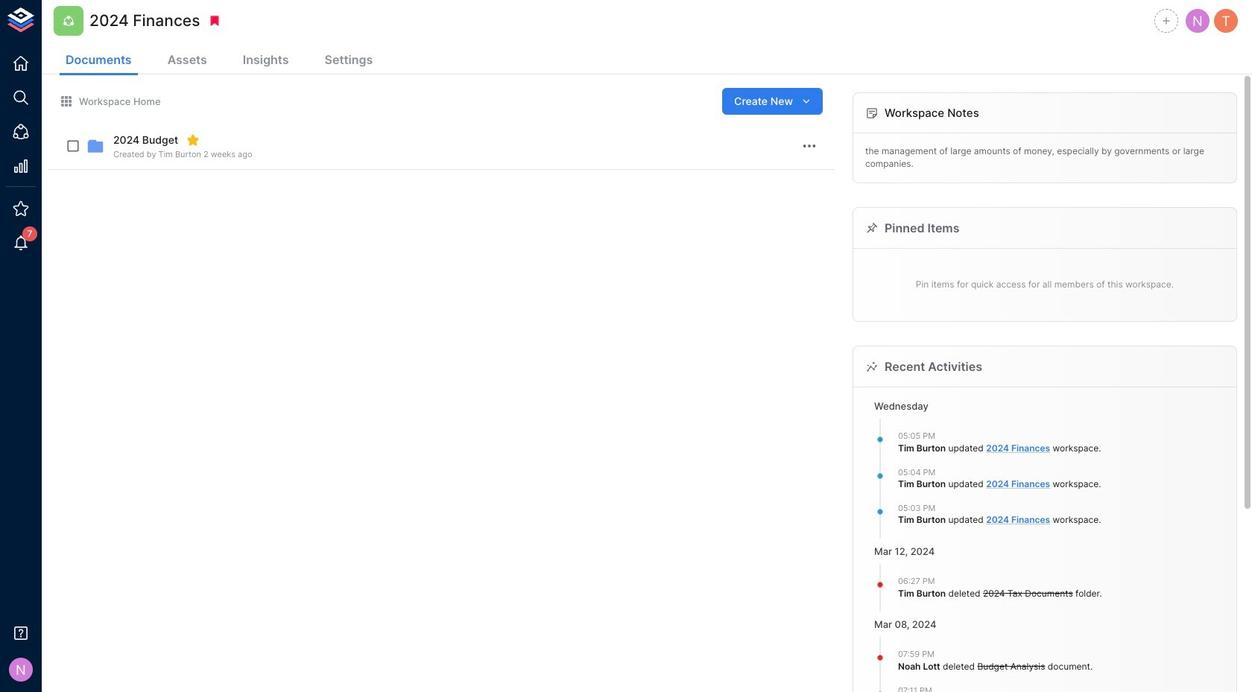Task type: describe. For each thing, give the bounding box(es) containing it.
remove favorite image
[[186, 133, 200, 147]]



Task type: locate. For each thing, give the bounding box(es) containing it.
remove bookmark image
[[208, 14, 222, 28]]



Task type: vqa. For each thing, say whether or not it's contained in the screenshot.
REMOVE BOOKMARK image on the top left of page
yes



